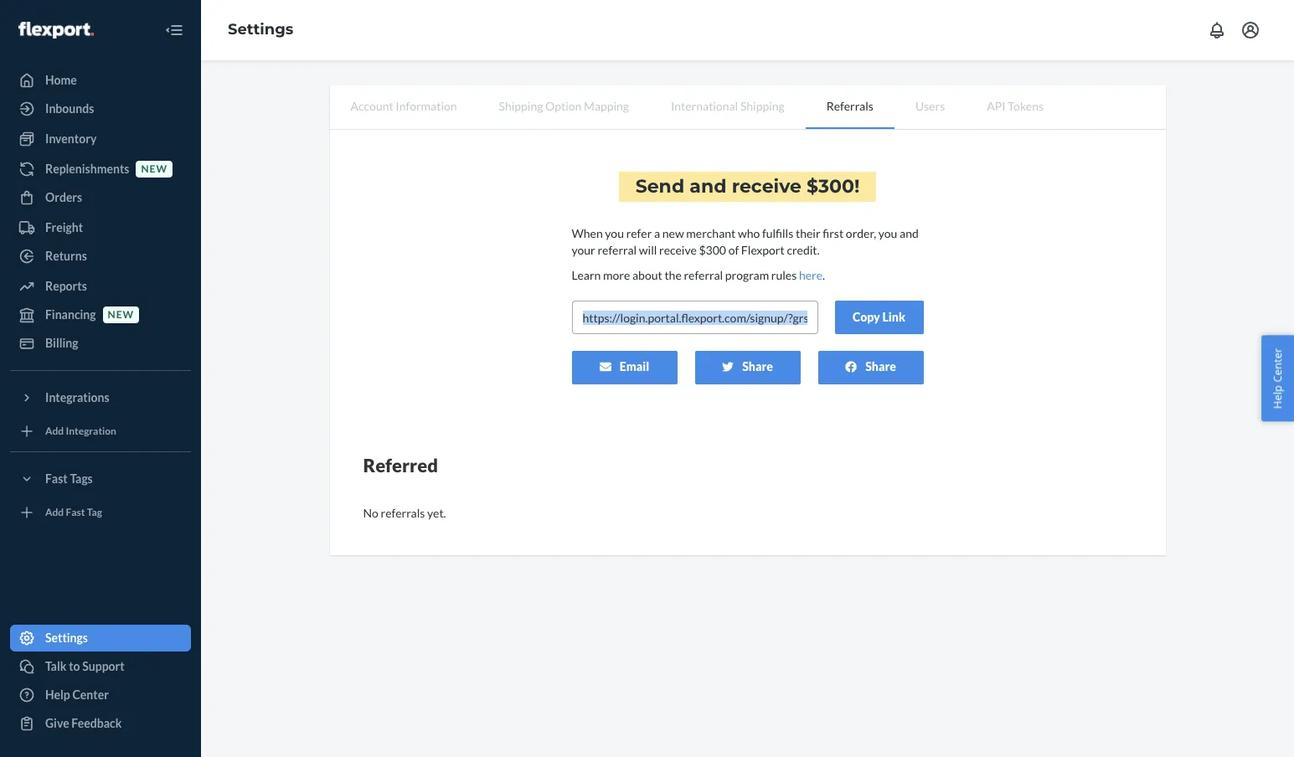 Task type: describe. For each thing, give the bounding box(es) containing it.
inventory
[[45, 132, 97, 146]]

shipping option mapping
[[499, 99, 629, 113]]

learn
[[572, 268, 601, 283]]

users
[[916, 99, 946, 113]]

billing link
[[10, 330, 191, 357]]

rules
[[772, 268, 797, 283]]

integration
[[66, 425, 116, 438]]

support
[[82, 660, 125, 674]]

1 horizontal spatial settings
[[228, 20, 294, 39]]

to
[[69, 660, 80, 674]]

referred
[[363, 454, 438, 477]]

tag
[[87, 507, 102, 519]]

api
[[988, 99, 1006, 113]]

here
[[800, 268, 823, 283]]

replenishments
[[45, 162, 129, 176]]

add fast tag link
[[10, 500, 191, 526]]

talk to support button
[[10, 654, 191, 681]]

and inside when you refer a new merchant who fulfills their first order, you and your referral will receive
[[900, 226, 919, 241]]

0 horizontal spatial help center
[[45, 688, 109, 702]]

mapping
[[584, 99, 629, 113]]

tokens
[[1009, 99, 1044, 113]]

0 vertical spatial settings link
[[228, 20, 294, 39]]

inventory link
[[10, 126, 191, 153]]

talk to support
[[45, 660, 125, 674]]

center inside 'button'
[[1271, 348, 1286, 383]]

integrations button
[[10, 385, 191, 412]]

account information
[[351, 99, 457, 113]]

referrals
[[381, 506, 425, 521]]

information
[[396, 99, 457, 113]]

1 horizontal spatial referral
[[684, 268, 723, 283]]

fast inside fast tags dropdown button
[[45, 472, 68, 486]]

2 you from the left
[[879, 226, 898, 241]]

facebook image
[[846, 361, 858, 373]]

share for facebook 'icon'
[[866, 360, 897, 374]]

fast inside add fast tag link
[[66, 507, 85, 519]]

international shipping
[[671, 99, 785, 113]]

users tab
[[895, 85, 967, 127]]

new inside when you refer a new merchant who fulfills their first order, you and your referral will receive
[[663, 226, 684, 241]]

send
[[636, 175, 685, 198]]

give
[[45, 717, 69, 731]]

fulfills
[[763, 226, 794, 241]]

link
[[883, 310, 906, 324]]

referrals
[[827, 99, 874, 113]]

api tokens tab
[[967, 85, 1065, 127]]

will
[[639, 243, 657, 257]]

inbounds
[[45, 101, 94, 116]]

when
[[572, 226, 603, 241]]

freight link
[[10, 215, 191, 241]]

program
[[726, 268, 770, 283]]

when you refer a new merchant who fulfills their first order, you and your referral will receive
[[572, 226, 919, 257]]

integrations
[[45, 391, 109, 405]]

tags
[[70, 472, 93, 486]]

add fast tag
[[45, 507, 102, 519]]

!
[[855, 175, 860, 198]]

fast tags button
[[10, 466, 191, 493]]

1 share link from the left
[[695, 351, 801, 385]]

about
[[633, 268, 663, 283]]

open account menu image
[[1241, 20, 1261, 40]]

tab list containing account information
[[330, 85, 1166, 130]]

add for add integration
[[45, 425, 64, 438]]

billing
[[45, 336, 78, 350]]

account
[[351, 99, 394, 113]]

account information tab
[[330, 85, 478, 127]]

fast tags
[[45, 472, 93, 486]]

help center inside 'button'
[[1271, 348, 1286, 409]]

help inside 'button'
[[1271, 386, 1286, 409]]

give feedback
[[45, 717, 122, 731]]

envelope image
[[600, 361, 612, 373]]

2 share link from the left
[[818, 351, 924, 385]]

flexport logo image
[[18, 22, 94, 38]]

international
[[671, 99, 739, 113]]



Task type: vqa. For each thing, say whether or not it's contained in the screenshot.
we
no



Task type: locate. For each thing, give the bounding box(es) containing it.
0 vertical spatial receive
[[732, 175, 802, 198]]

talk
[[45, 660, 67, 674]]

1 vertical spatial fast
[[66, 507, 85, 519]]

0 horizontal spatial help
[[45, 688, 70, 702]]

.
[[823, 268, 826, 283]]

1 vertical spatial help
[[45, 688, 70, 702]]

1 horizontal spatial you
[[879, 226, 898, 241]]

2 shipping from the left
[[741, 99, 785, 113]]

0 vertical spatial and
[[690, 175, 727, 198]]

1 vertical spatial center
[[72, 688, 109, 702]]

add
[[45, 425, 64, 438], [45, 507, 64, 519]]

1 horizontal spatial share
[[866, 360, 897, 374]]

referrals tab
[[806, 85, 895, 129]]

referral
[[598, 243, 637, 257], [684, 268, 723, 283]]

0 vertical spatial help
[[1271, 386, 1286, 409]]

1 horizontal spatial help center
[[1271, 348, 1286, 409]]

1 you from the left
[[605, 226, 624, 241]]

share right twitter icon
[[743, 360, 773, 374]]

send and receive $300 !
[[636, 175, 860, 198]]

1 vertical spatial help center
[[45, 688, 109, 702]]

international shipping tab
[[650, 85, 806, 127]]

1 vertical spatial $300
[[699, 243, 727, 257]]

1 vertical spatial new
[[663, 226, 684, 241]]

referral inside when you refer a new merchant who fulfills their first order, you and your referral will receive
[[598, 243, 637, 257]]

0 horizontal spatial new
[[108, 309, 134, 321]]

$300 down merchant
[[699, 243, 727, 257]]

0 horizontal spatial shipping
[[499, 99, 543, 113]]

email link
[[572, 351, 678, 385]]

tab list
[[330, 85, 1166, 130]]

new up orders link
[[141, 163, 168, 176]]

0 horizontal spatial $300
[[699, 243, 727, 257]]

merchant
[[687, 226, 736, 241]]

freight
[[45, 220, 83, 235]]

1 horizontal spatial share link
[[818, 351, 924, 385]]

twitter image
[[723, 361, 734, 373]]

shipping right international
[[741, 99, 785, 113]]

1 horizontal spatial center
[[1271, 348, 1286, 383]]

$300
[[807, 175, 855, 198], [699, 243, 727, 257]]

1 horizontal spatial receive
[[732, 175, 802, 198]]

here link
[[800, 268, 823, 283]]

1 horizontal spatial help
[[1271, 386, 1286, 409]]

2 add from the top
[[45, 507, 64, 519]]

add for add fast tag
[[45, 507, 64, 519]]

of
[[729, 243, 739, 257]]

share link
[[695, 351, 801, 385], [818, 351, 924, 385]]

0 vertical spatial center
[[1271, 348, 1286, 383]]

feedback
[[72, 717, 122, 731]]

flexport
[[742, 243, 785, 257]]

help
[[1271, 386, 1286, 409], [45, 688, 70, 702]]

new
[[141, 163, 168, 176], [663, 226, 684, 241], [108, 309, 134, 321]]

order,
[[846, 226, 877, 241]]

no referrals yet.
[[363, 506, 446, 521]]

0 vertical spatial help center
[[1271, 348, 1286, 409]]

1 vertical spatial settings link
[[10, 625, 191, 652]]

new for replenishments
[[141, 163, 168, 176]]

help center button
[[1263, 336, 1295, 422]]

and right order,
[[900, 226, 919, 241]]

new down reports link
[[108, 309, 134, 321]]

close navigation image
[[164, 20, 184, 40]]

you
[[605, 226, 624, 241], [879, 226, 898, 241]]

0 vertical spatial new
[[141, 163, 168, 176]]

1 vertical spatial and
[[900, 226, 919, 241]]

referral right the
[[684, 268, 723, 283]]

you right order,
[[879, 226, 898, 241]]

help center link
[[10, 682, 191, 709]]

new for financing
[[108, 309, 134, 321]]

0 horizontal spatial referral
[[598, 243, 637, 257]]

1 horizontal spatial $300
[[807, 175, 855, 198]]

0 vertical spatial fast
[[45, 472, 68, 486]]

settings
[[228, 20, 294, 39], [45, 631, 88, 645]]

0 horizontal spatial share link
[[695, 351, 801, 385]]

0 vertical spatial add
[[45, 425, 64, 438]]

2 vertical spatial new
[[108, 309, 134, 321]]

new right a
[[663, 226, 684, 241]]

orders link
[[10, 184, 191, 211]]

0 horizontal spatial settings
[[45, 631, 88, 645]]

you left refer
[[605, 226, 624, 241]]

0 horizontal spatial share
[[743, 360, 773, 374]]

home
[[45, 73, 77, 87]]

1 horizontal spatial and
[[900, 226, 919, 241]]

credit.
[[787, 243, 820, 257]]

fast left tags
[[45, 472, 68, 486]]

add integration link
[[10, 418, 191, 445]]

receive up fulfills
[[732, 175, 802, 198]]

0 vertical spatial $300
[[807, 175, 855, 198]]

copy link
[[853, 310, 906, 324]]

share right facebook 'icon'
[[866, 360, 897, 374]]

$300 up first
[[807, 175, 855, 198]]

shipping option mapping tab
[[478, 85, 650, 127]]

0 horizontal spatial and
[[690, 175, 727, 198]]

referral up more
[[598, 243, 637, 257]]

1 vertical spatial add
[[45, 507, 64, 519]]

1 horizontal spatial settings link
[[228, 20, 294, 39]]

2 horizontal spatial new
[[663, 226, 684, 241]]

2 share from the left
[[866, 360, 897, 374]]

0 vertical spatial settings
[[228, 20, 294, 39]]

first
[[823, 226, 844, 241]]

reports link
[[10, 273, 191, 300]]

a
[[655, 226, 661, 241]]

api tokens
[[988, 99, 1044, 113]]

1 add from the top
[[45, 425, 64, 438]]

yet.
[[428, 506, 446, 521]]

option
[[546, 99, 582, 113]]

add inside add fast tag link
[[45, 507, 64, 519]]

1 horizontal spatial new
[[141, 163, 168, 176]]

1 vertical spatial settings
[[45, 631, 88, 645]]

center
[[1271, 348, 1286, 383], [72, 688, 109, 702]]

fast left the tag
[[66, 507, 85, 519]]

help center
[[1271, 348, 1286, 409], [45, 688, 109, 702]]

1 vertical spatial referral
[[684, 268, 723, 283]]

add left integration
[[45, 425, 64, 438]]

their
[[796, 226, 821, 241]]

no
[[363, 506, 379, 521]]

financing
[[45, 308, 96, 322]]

refer
[[627, 226, 652, 241]]

1 vertical spatial receive
[[660, 243, 697, 257]]

receive up the
[[660, 243, 697, 257]]

add down fast tags
[[45, 507, 64, 519]]

shipping left option
[[499, 99, 543, 113]]

add inside add integration link
[[45, 425, 64, 438]]

None text field
[[572, 301, 818, 334]]

the
[[665, 268, 682, 283]]

give feedback button
[[10, 711, 191, 738]]

0 horizontal spatial center
[[72, 688, 109, 702]]

receive inside when you refer a new merchant who fulfills their first order, you and your referral will receive
[[660, 243, 697, 257]]

0 horizontal spatial settings link
[[10, 625, 191, 652]]

who
[[738, 226, 760, 241]]

add integration
[[45, 425, 116, 438]]

and up merchant
[[690, 175, 727, 198]]

more
[[603, 268, 630, 283]]

share for twitter icon
[[743, 360, 773, 374]]

0 vertical spatial referral
[[598, 243, 637, 257]]

1 share from the left
[[743, 360, 773, 374]]

returns link
[[10, 243, 191, 270]]

settings link
[[228, 20, 294, 39], [10, 625, 191, 652]]

0 horizontal spatial you
[[605, 226, 624, 241]]

home link
[[10, 67, 191, 94]]

orders
[[45, 190, 82, 205]]

0 horizontal spatial receive
[[660, 243, 697, 257]]

copy
[[853, 310, 881, 324]]

reports
[[45, 279, 87, 293]]

$300 of flexport credit.
[[699, 243, 820, 257]]

returns
[[45, 249, 87, 263]]

inbounds link
[[10, 96, 191, 122]]

fast
[[45, 472, 68, 486], [66, 507, 85, 519]]

copy link button
[[835, 301, 924, 334]]

share
[[743, 360, 773, 374], [866, 360, 897, 374]]

open notifications image
[[1208, 20, 1228, 40]]

1 shipping from the left
[[499, 99, 543, 113]]

email
[[620, 360, 650, 374]]

learn more about the referral program rules here .
[[572, 268, 826, 283]]

your
[[572, 243, 596, 257]]

1 horizontal spatial shipping
[[741, 99, 785, 113]]



